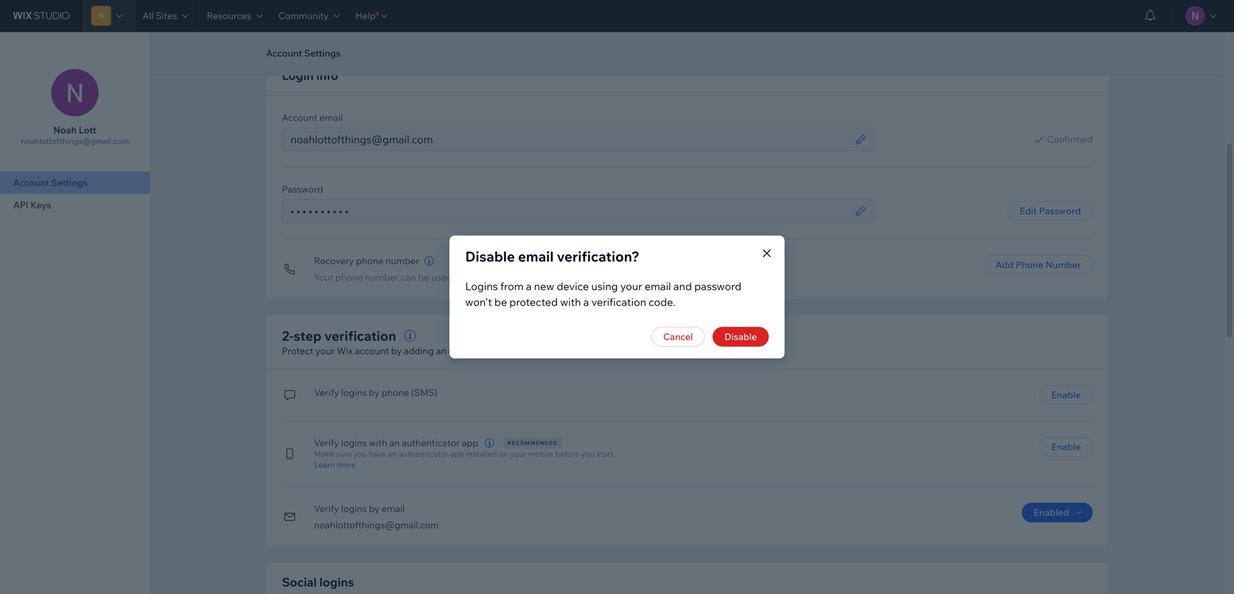 Task type: vqa. For each thing, say whether or not it's contained in the screenshot.
authenticator
yes



Task type: locate. For each thing, give the bounding box(es) containing it.
log
[[585, 345, 598, 357]]

you left log
[[567, 345, 583, 357]]

1 vertical spatial phone
[[336, 271, 363, 283]]

and up code.
[[674, 280, 692, 293]]

number down recovery phone number
[[365, 271, 399, 283]]

when
[[542, 345, 565, 357]]

1 horizontal spatial with
[[560, 295, 581, 309]]

logins
[[465, 280, 498, 293]]

verification inside logins from a new device using your email and password won't be protected with a verification code.
[[592, 295, 646, 309]]

be down from
[[495, 295, 507, 309]]

2 vertical spatial account
[[13, 177, 49, 188]]

email up account.
[[518, 248, 554, 265]]

with inside logins from a new device using your email and password won't be protected with a verification code.
[[560, 295, 581, 309]]

logins down the 'account'
[[341, 387, 367, 398]]

account.
[[539, 271, 575, 283]]

0 horizontal spatial be
[[418, 271, 429, 283]]

account settings
[[266, 47, 341, 59], [13, 177, 88, 188]]

by for phone
[[369, 387, 380, 398]]

0 vertical spatial account settings
[[266, 47, 341, 59]]

a
[[526, 280, 532, 293], [584, 295, 589, 309]]

disable inside button
[[725, 331, 757, 342]]

verification?
[[557, 248, 640, 265]]

0 vertical spatial with
[[560, 295, 581, 309]]

account inside account settings link
[[13, 177, 49, 188]]

number up can on the top
[[386, 255, 419, 267]]

0 horizontal spatial account settings
[[13, 177, 88, 188]]

account settings for account settings button on the top of the page
[[266, 47, 341, 59]]

settings up 'info'
[[304, 47, 341, 59]]

make sure you have an authenticator app installed on your mobile before you start. learn more
[[314, 449, 615, 470]]

security
[[505, 345, 540, 357]]

0 horizontal spatial wix
[[337, 345, 353, 357]]

verification up the 'account'
[[325, 328, 396, 344]]

by inside verify logins by email noahlottofthings@gmail.com
[[369, 503, 380, 514]]

1 vertical spatial a
[[584, 295, 589, 309]]

verify up make
[[314, 437, 339, 449]]

None text field
[[287, 200, 851, 222]]

0 horizontal spatial verification
[[325, 328, 396, 344]]

enable
[[1052, 389, 1081, 401], [1052, 441, 1081, 453]]

resources
[[207, 10, 251, 21]]

1 vertical spatial enable
[[1052, 441, 1081, 453]]

recovery
[[314, 255, 354, 267]]

0 horizontal spatial settings
[[51, 177, 88, 188]]

logins for verify logins by email noahlottofthings@gmail.com
[[341, 503, 367, 514]]

from
[[500, 280, 524, 293]]

adding
[[404, 345, 434, 357]]

2 vertical spatial with
[[369, 437, 387, 449]]

email down 'info'
[[320, 112, 343, 123]]

authenticator inside make sure you have an authenticator app installed on your mobile before you start. learn more
[[399, 449, 448, 459]]

settings for account settings link
[[51, 177, 88, 188]]

by
[[391, 345, 402, 357], [369, 387, 380, 398], [369, 503, 380, 514]]

login
[[282, 68, 314, 83]]

learn
[[314, 460, 335, 470]]

verify down learn
[[314, 503, 339, 514]]

your right 'using'
[[621, 280, 642, 293]]

learn more link
[[314, 459, 615, 471]]

help
[[356, 10, 376, 21]]

be right can on the top
[[418, 271, 429, 283]]

you right sure
[[353, 449, 367, 459]]

account settings inside sidebar element
[[13, 177, 88, 188]]

1 vertical spatial app
[[450, 449, 464, 459]]

keys
[[31, 199, 51, 211]]

community
[[278, 10, 329, 21]]

your inside logins from a new device using your email and password won't be protected with a verification code.
[[621, 280, 642, 293]]

an down verify logins with an authenticator app
[[388, 449, 397, 459]]

Email address text field
[[287, 128, 851, 151]]

before
[[555, 449, 579, 459]]

1 horizontal spatial be
[[495, 295, 507, 309]]

authenticator down verify logins with an authenticator app
[[399, 449, 448, 459]]

with
[[560, 295, 581, 309], [610, 345, 629, 357], [369, 437, 387, 449]]

account up login
[[266, 47, 302, 59]]

extra
[[448, 345, 470, 357]]

1 vertical spatial noahlottofthings@gmail.com
[[314, 519, 439, 531]]

with up have
[[369, 437, 387, 449]]

verify for verify logins by phone (sms)
[[314, 387, 339, 398]]

0 vertical spatial noahlottofthings@gmail.com
[[21, 136, 129, 146]]

number
[[386, 255, 419, 267], [365, 271, 399, 283]]

logins right social
[[320, 575, 354, 590]]

1 horizontal spatial verification
[[592, 295, 646, 309]]

settings inside sidebar element
[[51, 177, 88, 188]]

0 vertical spatial account
[[266, 47, 302, 59]]

0 horizontal spatial disable
[[465, 248, 515, 265]]

0 vertical spatial phone
[[356, 255, 384, 267]]

account for account settings button on the top of the page
[[266, 47, 302, 59]]

2 horizontal spatial with
[[610, 345, 629, 357]]

your phone number can be used to recover your wix account.
[[314, 271, 575, 283]]

0 vertical spatial settings
[[304, 47, 341, 59]]

have
[[369, 449, 386, 459]]

by down the 'account'
[[369, 387, 380, 398]]

settings inside button
[[304, 47, 341, 59]]

new
[[534, 280, 554, 293]]

1 vertical spatial be
[[495, 295, 507, 309]]

account down login
[[282, 112, 318, 123]]

2 verify from the top
[[314, 437, 339, 449]]

all sites
[[143, 10, 177, 21]]

authenticator
[[402, 437, 460, 449], [399, 449, 448, 459]]

email inside verify logins by email noahlottofthings@gmail.com
[[382, 503, 405, 514]]

with right in on the bottom of the page
[[610, 345, 629, 357]]

cancel button
[[652, 327, 705, 347]]

verify inside verify logins by email noahlottofthings@gmail.com
[[314, 503, 339, 514]]

disable email verification?
[[465, 248, 640, 265]]

verification down 'using'
[[592, 295, 646, 309]]

your
[[500, 271, 519, 283], [621, 280, 642, 293], [316, 345, 335, 357], [510, 449, 527, 459]]

account inside account settings button
[[266, 47, 302, 59]]

verify
[[314, 387, 339, 398], [314, 437, 339, 449], [314, 503, 339, 514]]

password
[[282, 183, 323, 195], [1039, 205, 1081, 217]]

authenticator up make sure you have an authenticator app installed on your mobile before you start. learn more
[[402, 437, 460, 449]]

email
[[320, 112, 343, 123], [518, 248, 554, 265], [645, 280, 671, 293], [643, 345, 666, 357], [382, 503, 405, 514]]

you left start.
[[581, 449, 595, 459]]

1 vertical spatial with
[[610, 345, 629, 357]]

info
[[316, 68, 338, 83]]

disable for disable email verification?
[[465, 248, 515, 265]]

noahlottofthings@gmail.com
[[21, 136, 129, 146], [314, 519, 439, 531]]

account settings up keys
[[13, 177, 88, 188]]

1 horizontal spatial settings
[[304, 47, 341, 59]]

phone right 'recovery'
[[356, 255, 384, 267]]

and
[[674, 280, 692, 293], [668, 345, 685, 357]]

account settings inside button
[[266, 47, 341, 59]]

3 verify from the top
[[314, 503, 339, 514]]

an
[[436, 345, 446, 357], [631, 345, 641, 357], [389, 437, 400, 449], [388, 449, 397, 459]]

protected
[[510, 295, 558, 309]]

layer
[[472, 345, 493, 357]]

1 horizontal spatial password
[[1039, 205, 1081, 217]]

1 vertical spatial settings
[[51, 177, 88, 188]]

0 vertical spatial enable button
[[1040, 385, 1093, 405]]

0 horizontal spatial password
[[282, 183, 323, 195]]

used
[[431, 271, 452, 283]]

with down device
[[560, 295, 581, 309]]

you
[[567, 345, 583, 357], [353, 449, 367, 459], [581, 449, 595, 459]]

account
[[266, 47, 302, 59], [282, 112, 318, 123], [13, 177, 49, 188]]

email inside logins from a new device using your email and password won't be protected with a verification code.
[[645, 280, 671, 293]]

1 vertical spatial by
[[369, 387, 380, 398]]

0 vertical spatial enable
[[1052, 389, 1081, 401]]

be
[[418, 271, 429, 283], [495, 295, 507, 309]]

a left new
[[526, 280, 532, 293]]

device
[[557, 280, 589, 293]]

2 vertical spatial phone
[[382, 387, 409, 398]]

edit password button
[[1008, 201, 1093, 221]]

account settings link
[[0, 172, 150, 194]]

recommended
[[508, 440, 558, 446]]

phone
[[1016, 259, 1044, 270]]

1 vertical spatial password
[[1039, 205, 1081, 217]]

0 vertical spatial number
[[386, 255, 419, 267]]

wix up protected
[[521, 271, 537, 283]]

1 vertical spatial number
[[365, 271, 399, 283]]

and down cancel
[[668, 345, 685, 357]]

verification
[[592, 295, 646, 309], [325, 328, 396, 344]]

0 vertical spatial verification
[[592, 295, 646, 309]]

1 verify from the top
[[314, 387, 339, 398]]

1 horizontal spatial disable
[[725, 331, 757, 342]]

step
[[294, 328, 322, 344]]

on
[[499, 449, 508, 459]]

add
[[996, 259, 1014, 270]]

0 vertical spatial disable
[[465, 248, 515, 265]]

1 vertical spatial account settings
[[13, 177, 88, 188]]

account settings up login
[[266, 47, 341, 59]]

disable
[[465, 248, 515, 265], [725, 331, 757, 342]]

2 vertical spatial verify
[[314, 503, 339, 514]]

logins down more
[[341, 503, 367, 514]]

help button
[[348, 0, 395, 32]]

0 vertical spatial verify
[[314, 387, 339, 398]]

app up installed
[[462, 437, 478, 449]]

disable up recover
[[465, 248, 515, 265]]

recover
[[465, 271, 498, 283]]

settings up api keys link
[[51, 177, 88, 188]]

email down have
[[382, 503, 405, 514]]

0 horizontal spatial a
[[526, 280, 532, 293]]

you for with
[[567, 345, 583, 357]]

email up code.
[[645, 280, 671, 293]]

1 enable button from the top
[[1040, 385, 1093, 405]]

1 vertical spatial disable
[[725, 331, 757, 342]]

1 horizontal spatial account settings
[[266, 47, 341, 59]]

account settings button
[[260, 43, 347, 63]]

noahlottofthings@gmail.com inside sidebar element
[[21, 136, 129, 146]]

your down 2-step verification
[[316, 345, 335, 357]]

logins up sure
[[341, 437, 367, 449]]

by left adding
[[391, 345, 402, 357]]

wix
[[521, 271, 537, 283], [337, 345, 353, 357]]

email down cancel
[[643, 345, 666, 357]]

1 vertical spatial enable button
[[1040, 437, 1093, 457]]

an down the verify logins by phone (sms)
[[389, 437, 400, 449]]

phone down 'recovery'
[[336, 271, 363, 283]]

your right 'on'
[[510, 449, 527, 459]]

phone left (sms)
[[382, 387, 409, 398]]

1 vertical spatial authenticator
[[399, 449, 448, 459]]

2 vertical spatial by
[[369, 503, 380, 514]]

account up "api keys"
[[13, 177, 49, 188]]

logins inside verify logins by email noahlottofthings@gmail.com
[[341, 503, 367, 514]]

confirmed
[[1047, 133, 1093, 145]]

n
[[99, 12, 104, 20]]

1 vertical spatial verify
[[314, 437, 339, 449]]

a down device
[[584, 295, 589, 309]]

wix down 2-step verification
[[337, 345, 353, 357]]

0 horizontal spatial noahlottofthings@gmail.com
[[21, 136, 129, 146]]

verify down 2-step verification
[[314, 387, 339, 398]]

app left installed
[[450, 449, 464, 459]]

in
[[601, 345, 608, 357]]

settings
[[304, 47, 341, 59], [51, 177, 88, 188]]

disable for disable
[[725, 331, 757, 342]]

0 vertical spatial a
[[526, 280, 532, 293]]

disable up password.
[[725, 331, 757, 342]]

logins from a new device using your email and password won't be protected with a verification code.
[[465, 280, 742, 309]]

0 vertical spatial and
[[674, 280, 692, 293]]

be inside logins from a new device using your email and password won't be protected with a verification code.
[[495, 295, 507, 309]]

2-
[[282, 328, 294, 344]]

1 horizontal spatial noahlottofthings@gmail.com
[[314, 519, 439, 531]]

1 vertical spatial and
[[668, 345, 685, 357]]

all
[[143, 10, 154, 21]]

1 horizontal spatial wix
[[521, 271, 537, 283]]

by down have
[[369, 503, 380, 514]]

logins
[[341, 387, 367, 398], [341, 437, 367, 449], [341, 503, 367, 514], [320, 575, 354, 590]]



Task type: describe. For each thing, give the bounding box(es) containing it.
to
[[454, 271, 463, 283]]

logins for verify logins with an authenticator app
[[341, 437, 367, 449]]

app inside make sure you have an authenticator app installed on your mobile before you start. learn more
[[450, 449, 464, 459]]

verify logins with an authenticator app
[[314, 437, 478, 449]]

verify for verify logins with an authenticator app
[[314, 437, 339, 449]]

0 vertical spatial authenticator
[[402, 437, 460, 449]]

api
[[13, 199, 28, 211]]

1 vertical spatial account
[[282, 112, 318, 123]]

api keys
[[13, 199, 51, 211]]

noah
[[53, 124, 77, 136]]

your inside make sure you have an authenticator app installed on your mobile before you start. learn more
[[510, 449, 527, 459]]

number for your
[[365, 271, 399, 283]]

more
[[337, 460, 356, 470]]

edit
[[1020, 205, 1037, 217]]

0 horizontal spatial with
[[369, 437, 387, 449]]

verify logins by phone (sms)
[[314, 387, 438, 398]]

account settings for account settings link
[[13, 177, 88, 188]]

an inside make sure you have an authenticator app installed on your mobile before you start. learn more
[[388, 449, 397, 459]]

social logins
[[282, 575, 354, 590]]

password inside "button"
[[1039, 205, 1081, 217]]

you for more
[[581, 449, 595, 459]]

1 enable from the top
[[1052, 389, 1081, 401]]

protect your wix account by adding an extra layer of security when you log in with an email and password.
[[282, 345, 730, 357]]

api keys link
[[0, 194, 150, 216]]

edit password
[[1020, 205, 1081, 217]]

an right in on the bottom of the page
[[631, 345, 641, 357]]

0 vertical spatial be
[[418, 271, 429, 283]]

number
[[1046, 259, 1081, 270]]

password.
[[687, 345, 730, 357]]

1 horizontal spatial a
[[584, 295, 589, 309]]

sidebar element
[[0, 32, 151, 594]]

disable button
[[713, 327, 769, 347]]

make
[[314, 449, 334, 459]]

can
[[401, 271, 416, 283]]

1 vertical spatial wix
[[337, 345, 353, 357]]

add phone number button
[[984, 255, 1093, 275]]

cancel
[[663, 331, 693, 342]]

your
[[314, 271, 334, 283]]

0 vertical spatial password
[[282, 183, 323, 195]]

sure
[[336, 449, 352, 459]]

start.
[[596, 449, 615, 459]]

account for account settings link
[[13, 177, 49, 188]]

of
[[495, 345, 503, 357]]

noah lott noahlottofthings@gmail.com
[[21, 124, 129, 146]]

lott
[[79, 124, 97, 136]]

2 enable button from the top
[[1040, 437, 1093, 457]]

number for recovery
[[386, 255, 419, 267]]

password
[[694, 280, 742, 293]]

won't
[[465, 295, 492, 309]]

your right recover
[[500, 271, 519, 283]]

n button
[[83, 0, 134, 32]]

and inside logins from a new device using your email and password won't be protected with a verification code.
[[674, 280, 692, 293]]

an left extra
[[436, 345, 446, 357]]

logins for verify logins by phone (sms)
[[341, 387, 367, 398]]

(sms)
[[411, 387, 438, 398]]

2-step verification
[[282, 328, 396, 344]]

2 enable from the top
[[1052, 441, 1081, 453]]

recovery phone number
[[314, 255, 419, 267]]

protect
[[282, 345, 314, 357]]

mobile
[[528, 449, 554, 459]]

using
[[591, 280, 618, 293]]

0 vertical spatial by
[[391, 345, 402, 357]]

0 vertical spatial app
[[462, 437, 478, 449]]

account email
[[282, 112, 343, 123]]

verify logins by email noahlottofthings@gmail.com
[[314, 503, 439, 531]]

installed
[[466, 449, 497, 459]]

phone for your
[[336, 271, 363, 283]]

1 vertical spatial verification
[[325, 328, 396, 344]]

sites
[[156, 10, 177, 21]]

code.
[[649, 295, 676, 309]]

account
[[355, 345, 389, 357]]

logins for social logins
[[320, 575, 354, 590]]

social
[[282, 575, 317, 590]]

0 vertical spatial wix
[[521, 271, 537, 283]]

by for email
[[369, 503, 380, 514]]

add phone number
[[996, 259, 1081, 270]]

phone for recovery
[[356, 255, 384, 267]]

login info
[[282, 68, 338, 83]]

settings for account settings button on the top of the page
[[304, 47, 341, 59]]



